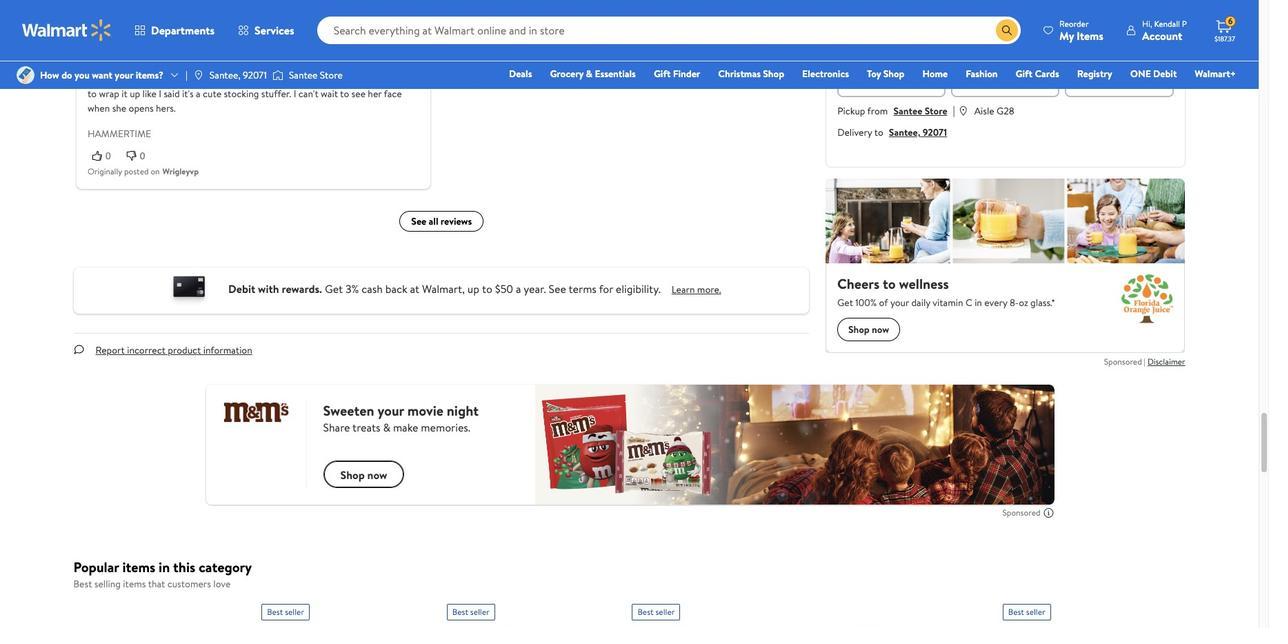 Task type: vqa. For each thing, say whether or not it's contained in the screenshot.
Product group
yes



Task type: locate. For each thing, give the bounding box(es) containing it.
shop
[[763, 67, 785, 81], [884, 67, 905, 81]]

best for skittles original christmas chewy candy, holiday theater box, 3.5 oz image
[[267, 607, 283, 618]]

1 vertical spatial pickup
[[838, 104, 866, 118]]

1 vertical spatial sponsored
[[1003, 507, 1041, 519]]

0 horizontal spatial it
[[121, 86, 127, 100]]

seller for pez candy christmas candy dispenser plus 3 candy refills, 1 count, 0.87 oz "image"
[[656, 607, 675, 618]]

0 horizontal spatial you
[[75, 68, 90, 82]]

santee store
[[289, 68, 343, 82]]

0 vertical spatial |
[[186, 68, 188, 82]]

christmas shop link
[[712, 66, 791, 81]]

gift left cards on the top right of page
[[1016, 67, 1033, 81]]

| left the aisle on the top of the page
[[953, 103, 955, 118]]

in down savers
[[209, 72, 217, 86]]

2 vertical spatial |
[[1144, 356, 1146, 368]]

so
[[336, 43, 345, 57], [337, 72, 346, 86]]

best seller up skittles original christmas chewy candy, holiday theater box, 3.5 oz image
[[267, 607, 304, 618]]

toy
[[867, 67, 881, 81]]

1 horizontal spatial 0
[[140, 150, 145, 161]]

0 horizontal spatial this
[[173, 558, 195, 577]]

wrap
[[99, 86, 119, 100]]

to up when
[[87, 86, 96, 100]]

1 seller from the left
[[285, 607, 304, 618]]

gift for gift finder
[[654, 67, 671, 81]]

1 horizontal spatial gift
[[1016, 67, 1033, 81]]

sponsored for sponsored | disclaimer
[[1104, 356, 1142, 368]]

a right it's
[[196, 86, 200, 100]]

0 horizontal spatial today
[[995, 63, 1016, 75]]

0 horizontal spatial see
[[411, 214, 426, 228]]

best for m&m's holiday peanut milk chocolate christmas candy box - 3.1oz box image at the bottom right of page
[[1009, 607, 1025, 618]]

sponsored left disclaimer button at right bottom
[[1104, 356, 1142, 368]]

0 button
[[87, 149, 122, 163], [122, 149, 156, 163]]

debit right one
[[1154, 67, 1177, 81]]

shop right christmas
[[763, 67, 785, 81]]

[this review was collected as part of a promotion.] i got this so i could put it in my daughters stocking. life savers are here favorite. this has five different flavors you can get! it comes in a cute little holiday package so if you don't want to wrap it up like i said it's a cute stocking stuffer. i can't wait to see her face when she opens hers.
[[87, 43, 418, 115]]

1 horizontal spatial sponsored
[[1104, 356, 1142, 368]]

3%
[[346, 282, 359, 297]]

i right like
[[159, 86, 161, 100]]

great stocking stuffer
[[87, 20, 194, 35]]

4 seller from the left
[[1027, 607, 1046, 618]]

up inside [this review was collected as part of a promotion.] i got this so i could put it in my daughters stocking. life savers are here favorite. this has five different flavors you can get! it comes in a cute little holiday package so if you don't want to wrap it up like i said it's a cute stocking stuffer. i can't wait to see her face when she opens hers.
[[129, 86, 140, 100]]

seller up m&m's holiday peanut milk chocolate christmas candy box - 3.1oz box image at the bottom right of page
[[1027, 607, 1046, 618]]

0 vertical spatial 92071
[[243, 68, 267, 82]]

best for push pop toppers christmas lollipop candy, 1 count, 0.5 oz. image
[[452, 607, 468, 618]]

3 seller from the left
[[656, 607, 675, 618]]

0 up originally posted on wrigleyvp
[[140, 150, 145, 161]]

1 0 button from the left
[[87, 149, 122, 163]]

gift for gift cards
[[1016, 67, 1033, 81]]

seller up pez candy christmas candy dispenser plus 3 candy refills, 1 count, 0.87 oz "image"
[[656, 607, 675, 618]]

from
[[868, 104, 888, 118]]

gift finder
[[654, 67, 701, 81]]

1 vertical spatial cute
[[203, 86, 221, 100]]

review
[[109, 43, 136, 57]]

product
[[168, 343, 201, 357]]

0 horizontal spatial debit
[[228, 282, 255, 297]]

2 so from the top
[[337, 72, 346, 86]]

eligibility.
[[616, 282, 661, 297]]

| right it
[[186, 68, 188, 82]]

best down popular
[[73, 577, 92, 591]]

0 horizontal spatial shop
[[763, 67, 785, 81]]

 image up stuffer.
[[272, 68, 284, 82]]

savers
[[203, 57, 229, 71]]

one debit card  debit with rewards. get 3% cash back at walmart, up to $50 a year. see terms for eligibility. learn more. element
[[672, 283, 721, 297]]

face
[[384, 86, 402, 100]]

2 0 button from the left
[[122, 149, 156, 163]]

terms
[[569, 282, 597, 297]]

0 horizontal spatial 92071
[[243, 68, 267, 82]]

today down intent image for pickup
[[995, 63, 1016, 75]]

up right 'walmart,'
[[468, 282, 479, 297]]

santee,
[[210, 68, 241, 82], [889, 125, 921, 139]]

1 vertical spatial this
[[173, 558, 195, 577]]

1 horizontal spatial shop
[[884, 67, 905, 81]]

best for pez candy christmas candy dispenser plus 3 candy refills, 1 count, 0.87 oz "image"
[[638, 607, 654, 618]]

2 horizontal spatial in
[[402, 43, 410, 57]]

1 horizontal spatial you
[[118, 72, 133, 86]]

i left got
[[297, 43, 300, 57]]

popular items in this category best selling items that customers love
[[73, 558, 252, 591]]

walmart,
[[422, 282, 465, 297]]

0 horizontal spatial pickup
[[838, 104, 866, 118]]

 image
[[193, 70, 204, 81]]

1 horizontal spatial store
[[925, 104, 948, 118]]

store up wait
[[320, 68, 343, 82]]

0 vertical spatial cute
[[226, 72, 244, 86]]

delivery
[[1102, 51, 1137, 65], [838, 125, 872, 139]]

1 horizontal spatial 92071
[[923, 125, 948, 139]]

today inside delivery today
[[1109, 63, 1130, 75]]

more.
[[697, 283, 721, 297]]

see inside see all reviews link
[[411, 214, 426, 228]]

grocery
[[550, 67, 584, 81]]

cute down the are
[[226, 72, 244, 86]]

disclaimer
[[1148, 356, 1186, 368]]

1 vertical spatial santee
[[894, 104, 923, 118]]

it right wrap
[[121, 86, 127, 100]]

want up face
[[398, 72, 418, 86]]

2 0 from the left
[[140, 150, 145, 161]]

0 button up the posted
[[122, 149, 156, 163]]

in up that
[[159, 558, 170, 577]]

delivery for to
[[838, 125, 872, 139]]

one
[[1131, 67, 1151, 81]]

santee, down pickup from santee store |
[[889, 125, 921, 139]]

santee up santee, 92071 button
[[894, 104, 923, 118]]

you right do
[[75, 68, 90, 82]]

1 0 from the left
[[105, 150, 111, 161]]

0 horizontal spatial 0
[[105, 150, 111, 161]]

| left disclaimer button at right bottom
[[1144, 356, 1146, 368]]

electronics link
[[796, 66, 856, 81]]

1 vertical spatial it
[[121, 86, 127, 100]]

best up m&m's holiday peanut milk chocolate christmas candy box - 3.1oz box image at the bottom right of page
[[1009, 607, 1025, 618]]

3 best seller from the left
[[638, 607, 675, 618]]

debit left with
[[228, 282, 255, 297]]

could
[[353, 43, 375, 57]]

store
[[320, 68, 343, 82], [925, 104, 948, 118]]

0 vertical spatial items
[[122, 558, 155, 577]]

0 horizontal spatial santee,
[[210, 68, 241, 82]]

shipping not available
[[869, 51, 915, 75]]

1 horizontal spatial  image
[[272, 68, 284, 82]]

1 product group from the left
[[262, 599, 417, 629]]

0 vertical spatial so
[[336, 43, 345, 57]]

a down savers
[[219, 72, 224, 86]]

&
[[586, 67, 593, 81]]

0 horizontal spatial gift
[[654, 67, 671, 81]]

comes
[[180, 72, 207, 86]]

pickup down intent image for pickup
[[992, 51, 1020, 65]]

delivery today
[[1102, 51, 1137, 75]]

when
[[87, 101, 110, 115]]

one debit link
[[1124, 66, 1184, 81]]

stocking up was
[[117, 20, 158, 35]]

1 so from the top
[[336, 43, 345, 57]]

1 vertical spatial stocking
[[224, 86, 259, 100]]

learn
[[672, 283, 695, 297]]

intent image for pickup image
[[995, 28, 1017, 50]]

life
[[186, 57, 201, 71]]

1 vertical spatial santee,
[[889, 125, 921, 139]]

see right year.
[[549, 282, 566, 297]]

it right put
[[394, 43, 400, 57]]

0 horizontal spatial up
[[129, 86, 140, 100]]

0 vertical spatial debit
[[1154, 67, 1177, 81]]

0 vertical spatial stocking
[[117, 20, 158, 35]]

that
[[148, 577, 165, 591]]

cute down "comes"
[[203, 86, 221, 100]]

home
[[923, 67, 948, 81]]

0 horizontal spatial  image
[[17, 66, 34, 84]]

pickup left from
[[838, 104, 866, 118]]

year.
[[524, 282, 546, 297]]

account
[[1143, 28, 1183, 43]]

0 vertical spatial it
[[394, 43, 400, 57]]

so left if
[[337, 72, 346, 86]]

posted
[[124, 165, 148, 177]]

seller up skittles original christmas chewy candy, holiday theater box, 3.5 oz image
[[285, 607, 304, 618]]

flavors
[[87, 72, 115, 86]]

departments button
[[123, 14, 226, 47]]

$187.37
[[1215, 34, 1236, 43]]

walmart+ link
[[1189, 66, 1243, 81]]

0 horizontal spatial in
[[159, 558, 170, 577]]

0 vertical spatial this
[[319, 43, 334, 57]]

4 best seller from the left
[[1009, 607, 1046, 618]]

little
[[247, 72, 266, 86]]

this up the has
[[319, 43, 334, 57]]

grocery & essentials
[[550, 67, 636, 81]]

0 horizontal spatial delivery
[[838, 125, 872, 139]]

1 horizontal spatial up
[[468, 282, 479, 297]]

delivery for today
[[1102, 51, 1137, 65]]

0 horizontal spatial cute
[[203, 86, 221, 100]]

delivery down from
[[838, 125, 872, 139]]

1 horizontal spatial want
[[398, 72, 418, 86]]

i up five
[[348, 43, 350, 57]]

best
[[73, 577, 92, 591], [267, 607, 283, 618], [452, 607, 468, 618], [638, 607, 654, 618], [1009, 607, 1025, 618]]

1 gift from the left
[[654, 67, 671, 81]]

gift
[[654, 67, 671, 81], [1016, 67, 1033, 81]]

today left one
[[1109, 63, 1130, 75]]

love
[[213, 577, 231, 591]]

best up push pop toppers christmas lollipop candy, 1 count, 0.5 oz. image
[[452, 607, 468, 618]]

you right if
[[356, 72, 372, 86]]

store up santee, 92071 button
[[925, 104, 948, 118]]

pickup for pickup from santee store |
[[838, 104, 866, 118]]

promotion.]
[[246, 43, 295, 57]]

best inside "popular items in this category best selling items that customers love"
[[73, 577, 92, 591]]

2 today from the left
[[1109, 63, 1130, 75]]

you
[[75, 68, 90, 82], [118, 72, 133, 86], [356, 72, 372, 86]]

search icon image
[[1002, 25, 1013, 36]]

0
[[105, 150, 111, 161], [140, 150, 145, 161]]

1 vertical spatial delivery
[[838, 125, 872, 139]]

up
[[129, 86, 140, 100], [468, 282, 479, 297]]

0 horizontal spatial santee
[[289, 68, 318, 82]]

best seller up push pop toppers christmas lollipop candy, 1 count, 0.5 oz. image
[[452, 607, 490, 618]]

originally posted on wrigleyvp
[[87, 165, 198, 177]]

0 vertical spatial up
[[129, 86, 140, 100]]

2 gift from the left
[[1016, 67, 1033, 81]]

best up pez candy christmas candy dispenser plus 3 candy refills, 1 count, 0.87 oz "image"
[[638, 607, 654, 618]]

1 horizontal spatial delivery
[[1102, 51, 1137, 65]]

0 horizontal spatial stocking
[[117, 20, 158, 35]]

pickup inside pickup from santee store |
[[838, 104, 866, 118]]

best up skittles original christmas chewy candy, holiday theater box, 3.5 oz image
[[267, 607, 283, 618]]

1 horizontal spatial debit
[[1154, 67, 1177, 81]]

1 vertical spatial |
[[953, 103, 955, 118]]

 image
[[17, 66, 34, 84], [272, 68, 284, 82]]

0 up the originally
[[105, 150, 111, 161]]

0 vertical spatial pickup
[[992, 51, 1020, 65]]

category
[[199, 558, 252, 577]]

want up wrap
[[92, 68, 112, 82]]

my
[[1060, 28, 1074, 43]]

1 horizontal spatial this
[[319, 43, 334, 57]]

items left that
[[123, 577, 146, 591]]

1 horizontal spatial today
[[1109, 63, 1130, 75]]

report
[[96, 343, 125, 357]]

shop down shipping
[[884, 67, 905, 81]]

not
[[869, 63, 883, 75]]

debit with rewards. get 3% cash back at walmart, up to $50 a year. see terms for eligibility.
[[228, 282, 661, 297]]

toy shop
[[867, 67, 905, 81]]

2 best seller from the left
[[452, 607, 490, 618]]

sponsored for sponsored
[[1003, 507, 1041, 519]]

a right $50
[[516, 282, 521, 297]]

m&m's holiday peanut milk chocolate christmas candy box - 3.1oz box image
[[1003, 627, 1131, 629]]

1 shop from the left
[[763, 67, 785, 81]]

incorrect
[[127, 343, 166, 357]]

see left all
[[411, 214, 426, 228]]

1 horizontal spatial santee
[[894, 104, 923, 118]]

0 vertical spatial in
[[402, 43, 410, 57]]

0 horizontal spatial store
[[320, 68, 343, 82]]

items?
[[136, 68, 164, 82]]

1 horizontal spatial stocking
[[224, 86, 259, 100]]

2 seller from the left
[[470, 607, 490, 618]]

how do you want your items?
[[40, 68, 164, 82]]

1 horizontal spatial pickup
[[992, 51, 1020, 65]]

0 vertical spatial delivery
[[1102, 51, 1137, 65]]

in right put
[[402, 43, 410, 57]]

1 horizontal spatial it
[[394, 43, 400, 57]]

to down from
[[875, 125, 884, 139]]

part
[[208, 43, 225, 57]]

0 vertical spatial sponsored
[[1104, 356, 1142, 368]]

1 horizontal spatial see
[[549, 282, 566, 297]]

1 vertical spatial debit
[[228, 282, 255, 297]]

items up that
[[122, 558, 155, 577]]

2 shop from the left
[[884, 67, 905, 81]]

best seller up m&m's holiday peanut milk chocolate christmas candy box - 3.1oz box image at the bottom right of page
[[1009, 607, 1046, 618]]

a right of
[[239, 43, 243, 57]]

pickup for pickup today
[[992, 51, 1020, 65]]

1 vertical spatial so
[[337, 72, 346, 86]]

delivery to santee, 92071
[[838, 125, 948, 139]]

1 vertical spatial up
[[468, 282, 479, 297]]

package
[[300, 72, 334, 86]]

wait
[[321, 86, 338, 100]]

 image left how at left top
[[17, 66, 34, 84]]

santee, down of
[[210, 68, 241, 82]]

best seller up pez candy christmas candy dispenser plus 3 candy refills, 1 count, 0.87 oz "image"
[[638, 607, 675, 618]]

1 vertical spatial store
[[925, 104, 948, 118]]

walmart image
[[22, 19, 112, 41]]

0 button up the originally
[[87, 149, 122, 163]]

you down daughters
[[118, 72, 133, 86]]

product group
[[262, 599, 417, 629], [447, 599, 602, 629], [632, 599, 787, 629], [818, 599, 973, 629], [1003, 599, 1158, 629]]

this up customers
[[173, 558, 195, 577]]

essentials
[[595, 67, 636, 81]]

santee store button
[[894, 104, 948, 118]]

seller up push pop toppers christmas lollipop candy, 1 count, 0.5 oz. image
[[470, 607, 490, 618]]

1 best seller from the left
[[267, 607, 304, 618]]

santee up can't
[[289, 68, 318, 82]]

reviews
[[440, 214, 472, 228]]

stocking down santee, 92071
[[224, 86, 259, 100]]

see
[[351, 86, 365, 100]]

report incorrect product information
[[96, 343, 252, 357]]

disclaimer button
[[1148, 356, 1186, 368]]

santee inside pickup from santee store |
[[894, 104, 923, 118]]

1 today from the left
[[995, 63, 1016, 75]]

so up five
[[336, 43, 345, 57]]

in inside "popular items in this category best selling items that customers love"
[[159, 558, 170, 577]]

0 vertical spatial see
[[411, 214, 426, 228]]

pez candy christmas candy dispenser plus 3 candy refills, 1 count, 0.87 oz image
[[632, 627, 761, 629]]

sponsored left ad disclaimer and feedback image at the right of page
[[1003, 507, 1041, 519]]

|
[[186, 68, 188, 82], [953, 103, 955, 118], [1144, 356, 1146, 368]]

1 vertical spatial in
[[209, 72, 217, 86]]

today inside the pickup today
[[995, 63, 1016, 75]]

delivery down intent image for delivery
[[1102, 51, 1137, 65]]

gift left the finder
[[654, 67, 671, 81]]

2 vertical spatial in
[[159, 558, 170, 577]]

6
[[1229, 15, 1233, 27]]

up left like
[[129, 86, 140, 100]]

0 horizontal spatial sponsored
[[1003, 507, 1041, 519]]

92071
[[243, 68, 267, 82], [923, 125, 948, 139]]

services button
[[226, 14, 306, 47]]

to
[[87, 86, 96, 100], [340, 86, 349, 100], [875, 125, 884, 139], [482, 282, 493, 297]]



Task type: describe. For each thing, give the bounding box(es) containing it.
get
[[325, 282, 343, 297]]

are
[[231, 57, 245, 71]]

shipping
[[874, 51, 910, 65]]

stocking inside [this review was collected as part of a promotion.] i got this so i could put it in my daughters stocking. life savers are here favorite. this has five different flavors you can get! it comes in a cute little holiday package so if you don't want to wrap it up like i said it's a cute stocking stuffer. i can't wait to see her face when she opens hers.
[[224, 86, 259, 100]]

push pop toppers christmas lollipop candy, 1 count, 0.5 oz. image
[[447, 627, 575, 629]]

wrigleyvp
[[162, 165, 198, 177]]

rewards.
[[282, 282, 322, 297]]

collected
[[156, 43, 195, 57]]

1 horizontal spatial |
[[953, 103, 955, 118]]

my
[[87, 57, 100, 71]]

0 horizontal spatial want
[[92, 68, 112, 82]]

this inside [this review was collected as part of a promotion.] i got this so i could put it in my daughters stocking. life savers are here favorite. this has five different flavors you can get! it comes in a cute little holiday package so if you don't want to wrap it up like i said it's a cute stocking stuffer. i can't wait to see her face when she opens hers.
[[319, 43, 334, 57]]

 image for santee store
[[272, 68, 284, 82]]

items
[[1077, 28, 1104, 43]]

kendall
[[1155, 18, 1181, 29]]

intent image for shipping image
[[881, 28, 903, 50]]

how
[[40, 68, 59, 82]]

to left see
[[340, 86, 349, 100]]

best seller for push pop toppers christmas lollipop candy, 1 count, 0.5 oz. image
[[452, 607, 490, 618]]

$50
[[495, 282, 513, 297]]

walmart+
[[1195, 67, 1236, 81]]

for
[[599, 282, 613, 297]]

originally
[[87, 165, 122, 177]]

said
[[163, 86, 179, 100]]

get!
[[152, 72, 169, 86]]

[this
[[87, 43, 107, 57]]

information
[[203, 343, 252, 357]]

registry
[[1078, 67, 1113, 81]]

store inside pickup from santee store |
[[925, 104, 948, 118]]

on
[[150, 165, 159, 177]]

0 horizontal spatial |
[[186, 68, 188, 82]]

different
[[357, 57, 394, 71]]

2 horizontal spatial you
[[356, 72, 372, 86]]

best seller for pez candy christmas candy dispenser plus 3 candy refills, 1 count, 0.87 oz "image"
[[638, 607, 675, 618]]

great
[[87, 20, 115, 35]]

toy shop link
[[861, 66, 911, 81]]

see all reviews link
[[399, 211, 484, 232]]

intent image for delivery image
[[1109, 28, 1131, 50]]

all
[[429, 214, 438, 228]]

want inside [this review was collected as part of a promotion.] i got this so i could put it in my daughters stocking. life savers are here favorite. this has five different flavors you can get! it comes in a cute little holiday package so if you don't want to wrap it up like i said it's a cute stocking stuffer. i can't wait to see her face when she opens hers.
[[398, 72, 418, 86]]

i left can't
[[293, 86, 296, 100]]

2 product group from the left
[[447, 599, 602, 629]]

4 product group from the left
[[818, 599, 973, 629]]

3 product group from the left
[[632, 599, 787, 629]]

1 horizontal spatial in
[[209, 72, 217, 86]]

best seller for m&m's holiday peanut milk chocolate christmas candy box - 3.1oz box image at the bottom right of page
[[1009, 607, 1046, 618]]

today for pickup
[[995, 63, 1016, 75]]

available
[[885, 63, 915, 75]]

this inside "popular items in this category best selling items that customers love"
[[173, 558, 195, 577]]

as
[[197, 43, 206, 57]]

stuffer.
[[261, 86, 291, 100]]

opens
[[128, 101, 153, 115]]

one debit card image
[[162, 273, 217, 308]]

if
[[348, 72, 354, 86]]

pickup today
[[992, 51, 1020, 75]]

report incorrect product information button
[[85, 334, 263, 367]]

santee, 92071
[[210, 68, 267, 82]]

five
[[339, 57, 355, 71]]

stuffer
[[161, 20, 194, 35]]

has
[[323, 57, 337, 71]]

 image for how do you want your items?
[[17, 66, 34, 84]]

Search search field
[[317, 17, 1021, 44]]

1 horizontal spatial santee,
[[889, 125, 921, 139]]

santee, 92071 button
[[889, 125, 948, 139]]

1 vertical spatial items
[[123, 577, 146, 591]]

skittles original christmas chewy candy, holiday theater box, 3.5 oz image
[[262, 627, 390, 629]]

today for delivery
[[1109, 63, 1130, 75]]

aisle
[[975, 104, 995, 118]]

deals
[[509, 67, 532, 81]]

seller for m&m's holiday peanut milk chocolate christmas candy box - 3.1oz box image at the bottom right of page
[[1027, 607, 1046, 618]]

gift finder link
[[648, 66, 707, 81]]

holiday
[[268, 72, 298, 86]]

reorder
[[1060, 18, 1089, 29]]

learn more.
[[672, 283, 721, 297]]

at
[[410, 282, 420, 297]]

fashion
[[966, 67, 998, 81]]

gift cards link
[[1010, 66, 1066, 81]]

Walmart Site-Wide search field
[[317, 17, 1021, 44]]

0 vertical spatial santee
[[289, 68, 318, 82]]

hers.
[[156, 101, 175, 115]]

sponsored | disclaimer
[[1104, 356, 1186, 368]]

customers
[[167, 577, 211, 591]]

here
[[247, 57, 266, 71]]

hi, kendall p account
[[1143, 18, 1187, 43]]

home link
[[917, 66, 954, 81]]

g28
[[997, 104, 1015, 118]]

deals link
[[503, 66, 538, 81]]

was
[[139, 43, 154, 57]]

she
[[112, 101, 126, 115]]

departments
[[151, 23, 215, 38]]

2 horizontal spatial |
[[1144, 356, 1146, 368]]

pickup from santee store |
[[838, 103, 955, 118]]

1 vertical spatial see
[[549, 282, 566, 297]]

to left $50
[[482, 282, 493, 297]]

0 vertical spatial santee,
[[210, 68, 241, 82]]

seller for skittles original christmas chewy candy, holiday theater box, 3.5 oz image
[[285, 607, 304, 618]]

finder
[[673, 67, 701, 81]]

pez candy marvel candy dispenser plus 3 candy refills, 1 count, 0.87oz image
[[818, 627, 946, 629]]

best seller for skittles original christmas chewy candy, holiday theater box, 3.5 oz image
[[267, 607, 304, 618]]

this
[[305, 57, 321, 71]]

shop for toy shop
[[884, 67, 905, 81]]

1 vertical spatial 92071
[[923, 125, 948, 139]]

can't
[[298, 86, 318, 100]]

ad disclaimer and feedback image
[[1044, 508, 1055, 519]]

0 vertical spatial store
[[320, 68, 343, 82]]

of
[[228, 43, 237, 57]]

can
[[135, 72, 150, 86]]

5 product group from the left
[[1003, 599, 1158, 629]]

shop for christmas shop
[[763, 67, 785, 81]]

seller for push pop toppers christmas lollipop candy, 1 count, 0.5 oz. image
[[470, 607, 490, 618]]

christmas
[[718, 67, 761, 81]]

her
[[368, 86, 381, 100]]

1 horizontal spatial cute
[[226, 72, 244, 86]]



